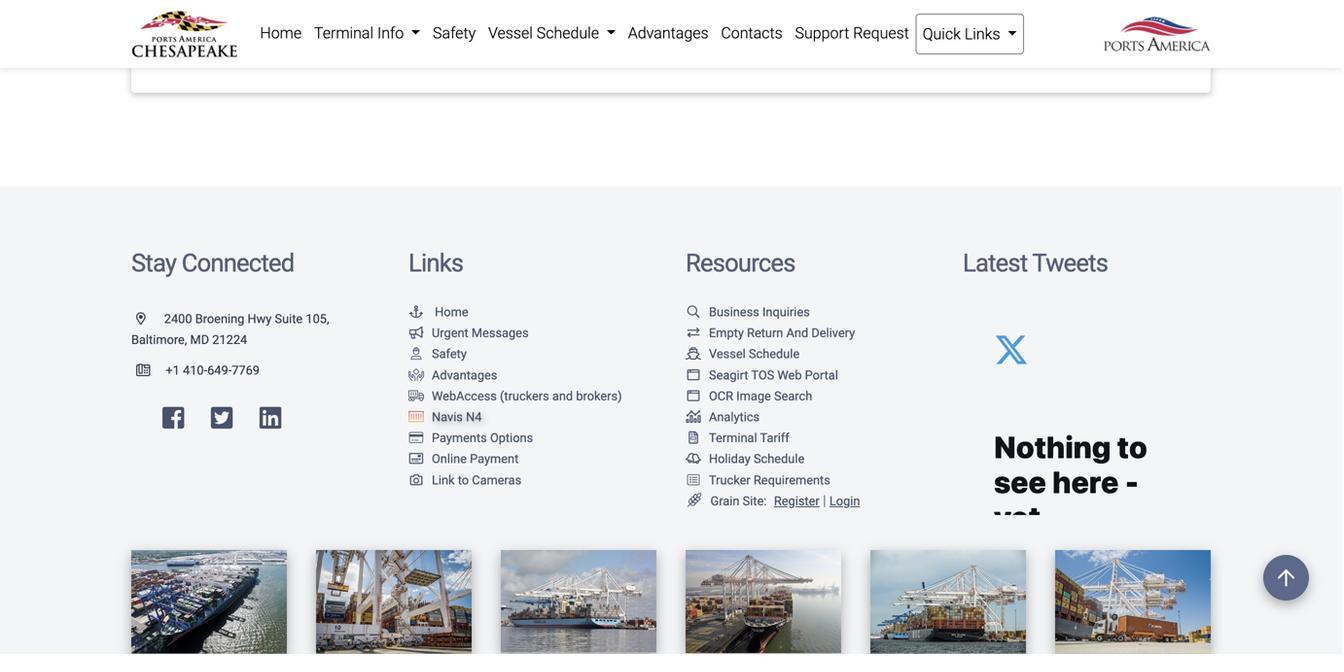 Task type: describe. For each thing, give the bounding box(es) containing it.
1 vertical spatial advantages
[[432, 368, 498, 383]]

ship image
[[686, 348, 702, 361]]

bells image
[[686, 453, 702, 466]]

hand receiving image
[[409, 369, 424, 382]]

holiday schedule link
[[686, 452, 805, 467]]

empty return and delivery link
[[686, 326, 856, 341]]

list alt image
[[686, 474, 702, 487]]

webaccess (truckers and brokers) link
[[409, 389, 622, 404]]

business inquiries
[[709, 305, 810, 320]]

payments
[[432, 431, 487, 446]]

analytics image
[[686, 411, 702, 424]]

+1
[[166, 364, 180, 378]]

broening
[[195, 312, 245, 327]]

contacts link
[[715, 14, 789, 53]]

1 horizontal spatial advantages
[[628, 24, 709, 42]]

0 vertical spatial schedule
[[537, 24, 599, 42]]

user hard hat image
[[409, 348, 424, 361]]

messages
[[472, 326, 529, 341]]

0 horizontal spatial advantages link
[[409, 368, 498, 383]]

md
[[190, 333, 209, 348]]

terminal for terminal info
[[314, 24, 374, 42]]

trucker requirements link
[[686, 473, 831, 488]]

terminal info link
[[308, 14, 427, 53]]

navis n4 link
[[409, 410, 482, 425]]

0 horizontal spatial vessel schedule link
[[482, 14, 622, 53]]

exchange image
[[686, 327, 702, 340]]

analytics link
[[686, 410, 760, 425]]

urgent messages
[[432, 326, 529, 341]]

business
[[709, 305, 760, 320]]

support request
[[796, 24, 910, 42]]

ocr image search link
[[686, 389, 813, 404]]

truck container image
[[409, 390, 424, 403]]

linkedin image
[[260, 406, 281, 431]]

ocr image search
[[709, 389, 813, 404]]

credit card image
[[409, 432, 424, 445]]

resources
[[686, 248, 796, 278]]

go to top image
[[1264, 556, 1310, 601]]

2400 broening hwy suite 105, baltimore, md 21224
[[131, 312, 329, 348]]

webaccess (truckers and brokers)
[[432, 389, 622, 404]]

0 vertical spatial advantages link
[[622, 14, 715, 53]]

(truckers
[[500, 389, 550, 404]]

empty
[[709, 326, 744, 341]]

terminal for terminal tariff
[[709, 431, 758, 446]]

stay connected
[[131, 248, 294, 278]]

terminal info
[[314, 24, 408, 42]]

1 horizontal spatial vessel schedule link
[[686, 347, 800, 362]]

2400
[[164, 312, 192, 327]]

browser image for ocr
[[686, 390, 702, 403]]

payments options link
[[409, 431, 533, 446]]

payments options
[[432, 431, 533, 446]]

suite
[[275, 312, 303, 327]]

home link for terminal info link
[[254, 14, 308, 53]]

credit card front image
[[409, 453, 424, 466]]

file invoice image
[[686, 432, 702, 445]]

urgent messages link
[[409, 326, 529, 341]]

twitter square image
[[211, 406, 233, 431]]

search image
[[686, 306, 702, 319]]

grain site: register | login
[[711, 493, 861, 509]]

login
[[830, 494, 861, 509]]

wheat image
[[686, 494, 704, 508]]

21224
[[212, 333, 247, 348]]

7769
[[232, 364, 260, 378]]

0 horizontal spatial vessel
[[488, 24, 533, 42]]

requirements
[[754, 473, 831, 488]]

trucker
[[709, 473, 751, 488]]

info
[[378, 24, 404, 42]]

grain
[[711, 494, 740, 509]]

facebook square image
[[163, 406, 184, 431]]

options
[[490, 431, 533, 446]]

image
[[737, 389, 772, 404]]

register link
[[771, 494, 820, 509]]

connected
[[182, 248, 294, 278]]

+1 410-649-7769
[[166, 364, 260, 378]]

webaccess
[[432, 389, 497, 404]]

and
[[553, 389, 573, 404]]

return
[[747, 326, 784, 341]]

navis n4
[[432, 410, 482, 425]]

2400 broening hwy suite 105, baltimore, md 21224 link
[[131, 312, 329, 348]]

safety link for left vessel schedule link
[[427, 14, 482, 53]]

home link for urgent messages link
[[409, 305, 469, 320]]

ocr
[[709, 389, 734, 404]]

site:
[[743, 494, 767, 509]]

trucker requirements
[[709, 473, 831, 488]]

camera image
[[409, 474, 424, 487]]

support request link
[[789, 14, 916, 53]]

contacts
[[721, 24, 783, 42]]

link to cameras link
[[409, 473, 522, 488]]

link to cameras
[[432, 473, 522, 488]]

1 horizontal spatial home
[[435, 305, 469, 320]]

register
[[774, 494, 820, 509]]

support
[[796, 24, 850, 42]]

urgent
[[432, 326, 469, 341]]



Task type: vqa. For each thing, say whether or not it's contained in the screenshot.
Web
yes



Task type: locate. For each thing, give the bounding box(es) containing it.
to
[[458, 473, 469, 488]]

search
[[775, 389, 813, 404]]

advantages link left contacts
[[622, 14, 715, 53]]

login link
[[830, 494, 861, 509]]

browser image down ship image
[[686, 369, 702, 382]]

browser image
[[686, 369, 702, 382], [686, 390, 702, 403]]

1 vertical spatial vessel schedule link
[[686, 347, 800, 362]]

0 vertical spatial vessel schedule link
[[482, 14, 622, 53]]

hwy
[[248, 312, 272, 327]]

1 vertical spatial vessel
[[709, 347, 746, 362]]

container storage image
[[409, 411, 424, 424]]

1 browser image from the top
[[686, 369, 702, 382]]

empty return and delivery
[[709, 326, 856, 341]]

browser image up analytics icon
[[686, 390, 702, 403]]

1 vertical spatial browser image
[[686, 390, 702, 403]]

schedule for the right vessel schedule link
[[749, 347, 800, 362]]

link
[[432, 473, 455, 488]]

map marker alt image
[[136, 313, 161, 325]]

0 vertical spatial home
[[260, 24, 302, 42]]

safety down urgent
[[432, 347, 467, 362]]

home left "terminal info"
[[260, 24, 302, 42]]

0 vertical spatial safety link
[[427, 14, 482, 53]]

portal
[[805, 368, 839, 383]]

browser image inside ocr image search link
[[686, 390, 702, 403]]

latest tweets
[[963, 248, 1108, 278]]

1 horizontal spatial terminal
[[709, 431, 758, 446]]

terminal tariff
[[709, 431, 790, 446]]

0 vertical spatial terminal
[[314, 24, 374, 42]]

holiday schedule
[[709, 452, 805, 467]]

browser image for seagirt
[[686, 369, 702, 382]]

terminal tariff link
[[686, 431, 790, 446]]

online payment
[[432, 452, 519, 467]]

anchor image
[[409, 306, 424, 319]]

brokers)
[[576, 389, 622, 404]]

2 browser image from the top
[[686, 390, 702, 403]]

and
[[787, 326, 809, 341]]

web
[[778, 368, 802, 383]]

home link left "terminal info"
[[254, 14, 308, 53]]

cameras
[[472, 473, 522, 488]]

0 horizontal spatial vessel schedule
[[488, 24, 603, 42]]

home link up urgent
[[409, 305, 469, 320]]

1 vertical spatial terminal
[[709, 431, 758, 446]]

navis
[[432, 410, 463, 425]]

safety
[[433, 24, 476, 42], [432, 347, 467, 362]]

1 vertical spatial home link
[[409, 305, 469, 320]]

0 vertical spatial advantages
[[628, 24, 709, 42]]

410-
[[183, 364, 207, 378]]

browser image inside "seagirt tos web portal" link
[[686, 369, 702, 382]]

stay
[[131, 248, 176, 278]]

terminal
[[314, 24, 374, 42], [709, 431, 758, 446]]

vessel schedule link
[[482, 14, 622, 53], [686, 347, 800, 362]]

latest
[[963, 248, 1028, 278]]

1 horizontal spatial advantages link
[[622, 14, 715, 53]]

baltimore,
[[131, 333, 187, 348]]

seagirt tos web portal link
[[686, 368, 839, 383]]

safety link
[[427, 14, 482, 53], [409, 347, 467, 362]]

payment
[[470, 452, 519, 467]]

links
[[409, 248, 463, 278]]

home up urgent
[[435, 305, 469, 320]]

home
[[260, 24, 302, 42], [435, 305, 469, 320]]

safety link for the left advantages link
[[409, 347, 467, 362]]

safety link down urgent
[[409, 347, 467, 362]]

terminal left info
[[314, 24, 374, 42]]

schedule
[[537, 24, 599, 42], [749, 347, 800, 362], [754, 452, 805, 467]]

advantages left contacts
[[628, 24, 709, 42]]

inquiries
[[763, 305, 810, 320]]

n4
[[466, 410, 482, 425]]

schedule for holiday schedule 'link'
[[754, 452, 805, 467]]

delivery
[[812, 326, 856, 341]]

1 vertical spatial home
[[435, 305, 469, 320]]

business inquiries link
[[686, 305, 810, 320]]

649-
[[207, 364, 232, 378]]

request
[[854, 24, 910, 42]]

analytics
[[709, 410, 760, 425]]

advantages up webaccess
[[432, 368, 498, 383]]

105,
[[306, 312, 329, 327]]

0 vertical spatial browser image
[[686, 369, 702, 382]]

bullhorn image
[[409, 327, 424, 340]]

seagirt
[[709, 368, 749, 383]]

0 vertical spatial safety
[[433, 24, 476, 42]]

0 horizontal spatial advantages
[[432, 368, 498, 383]]

advantages
[[628, 24, 709, 42], [432, 368, 498, 383]]

online
[[432, 452, 467, 467]]

|
[[823, 493, 827, 509]]

1 horizontal spatial vessel
[[709, 347, 746, 362]]

0 vertical spatial vessel
[[488, 24, 533, 42]]

seagirt tos web portal
[[709, 368, 839, 383]]

1 vertical spatial schedule
[[749, 347, 800, 362]]

+1 410-649-7769 link
[[131, 364, 260, 378]]

safety right info
[[433, 24, 476, 42]]

1 horizontal spatial home link
[[409, 305, 469, 320]]

1 vertical spatial safety
[[432, 347, 467, 362]]

0 horizontal spatial home
[[260, 24, 302, 42]]

safety link right info
[[427, 14, 482, 53]]

0 vertical spatial vessel schedule
[[488, 24, 603, 42]]

tos
[[752, 368, 775, 383]]

0 horizontal spatial home link
[[254, 14, 308, 53]]

1 vertical spatial advantages link
[[409, 368, 498, 383]]

0 horizontal spatial terminal
[[314, 24, 374, 42]]

advantages link up webaccess
[[409, 368, 498, 383]]

1 horizontal spatial vessel schedule
[[709, 347, 800, 362]]

1 vertical spatial vessel schedule
[[709, 347, 800, 362]]

2 vertical spatial schedule
[[754, 452, 805, 467]]

online payment link
[[409, 452, 519, 467]]

tariff
[[760, 431, 790, 446]]

vessel schedule
[[488, 24, 603, 42], [709, 347, 800, 362]]

home link
[[254, 14, 308, 53], [409, 305, 469, 320]]

terminal down analytics
[[709, 431, 758, 446]]

holiday
[[709, 452, 751, 467]]

tweets
[[1033, 248, 1108, 278]]

1 vertical spatial safety link
[[409, 347, 467, 362]]

phone office image
[[136, 365, 166, 377]]

0 vertical spatial home link
[[254, 14, 308, 53]]



